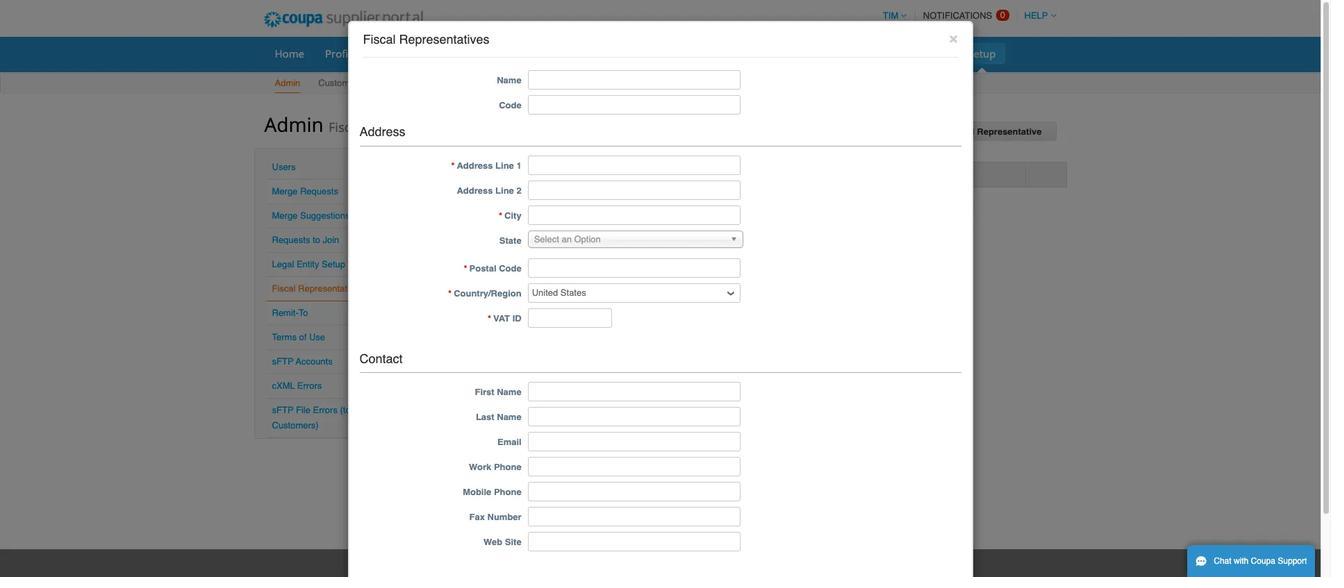 Task type: describe. For each thing, give the bounding box(es) containing it.
use
[[309, 332, 325, 343]]

address for address
[[360, 124, 405, 139]]

* for * address line 1
[[451, 160, 455, 171]]

to
[[299, 308, 308, 318]]

legal entity setup
[[272, 259, 345, 270]]

support
[[1278, 556, 1307, 566]]

1 vertical spatial setup
[[360, 78, 384, 88]]

requests to join link
[[272, 235, 339, 245]]

service/time sheets link
[[423, 43, 539, 64]]

profile link
[[316, 43, 366, 64]]

entity
[[297, 259, 319, 270]]

merge suggestions link
[[272, 211, 350, 221]]

cxml
[[272, 381, 295, 391]]

customer
[[318, 78, 358, 88]]

* postal code
[[464, 263, 522, 273]]

asn
[[550, 47, 571, 60]]

sourcing
[[843, 47, 886, 60]]

cxml errors
[[272, 381, 322, 391]]

(to
[[340, 405, 351, 415]]

remit-to link
[[272, 308, 308, 318]]

profile
[[325, 47, 357, 60]]

mobile
[[463, 487, 491, 498]]

legal
[[272, 259, 294, 270]]

cxml errors link
[[272, 381, 322, 391]]

work phone
[[469, 462, 522, 473]]

admin link
[[274, 75, 301, 93]]

* city
[[499, 210, 522, 221]]

Last Name text field
[[528, 407, 740, 427]]

business
[[714, 47, 757, 60]]

email
[[497, 437, 522, 448]]

mobile phone
[[463, 487, 522, 498]]

terms
[[272, 332, 297, 343]]

merge for merge suggestions
[[272, 211, 298, 221]]

business performance
[[714, 47, 823, 60]]

city
[[504, 210, 522, 221]]

admin for admin fiscal representatives
[[264, 111, 324, 138]]

service/time sheets
[[432, 47, 530, 60]]

* country/region
[[448, 288, 522, 298]]

invoices link
[[582, 43, 640, 64]]

admin for admin
[[275, 78, 300, 88]]

site
[[505, 537, 522, 548]]

sftp accounts link
[[272, 356, 333, 367]]

name for first name
[[497, 387, 522, 398]]

requests to join
[[272, 235, 339, 245]]

2 vertical spatial setup
[[322, 259, 345, 270]]

terms of use
[[272, 332, 325, 343]]

state
[[499, 235, 522, 246]]

* for * vat id
[[488, 313, 491, 323]]

orders
[[377, 47, 411, 60]]

fax
[[469, 512, 485, 523]]

chat with coupa support
[[1214, 556, 1307, 566]]

Name text field
[[528, 70, 740, 89]]

Email text field
[[528, 432, 740, 452]]

select an option link
[[528, 230, 743, 248]]

Address Line 2 text field
[[528, 180, 740, 200]]

suggestions
[[300, 211, 350, 221]]

representatives inside admin fiscal representatives
[[364, 119, 458, 135]]

performance
[[759, 47, 823, 60]]

sftp file errors (to customers) link
[[272, 405, 351, 431]]

users link
[[272, 162, 296, 172]]

2 code from the top
[[499, 263, 522, 273]]

Mobile Phone text field
[[528, 482, 740, 502]]

add-ons
[[907, 47, 947, 60]]

chat
[[1214, 556, 1232, 566]]

name for last name
[[497, 412, 522, 423]]

option
[[574, 234, 601, 244]]

setup link
[[959, 43, 1005, 64]]

2 line from the top
[[495, 185, 514, 196]]

of
[[299, 332, 307, 343]]

postal
[[469, 263, 496, 273]]

ons
[[929, 47, 947, 60]]

merge suggestions
[[272, 211, 350, 221]]

sftp for sftp accounts
[[272, 356, 293, 367]]

First Name text field
[[528, 382, 740, 402]]

accounts
[[296, 356, 333, 367]]

contact
[[360, 351, 403, 366]]

representative
[[977, 126, 1042, 137]]

work
[[469, 462, 491, 473]]

2
[[516, 185, 522, 196]]

address for address line 2
[[457, 185, 493, 196]]

add-
[[907, 47, 929, 60]]

select
[[534, 234, 559, 244]]

home link
[[266, 43, 313, 64]]

Code text field
[[528, 95, 740, 114]]

coupa
[[1251, 556, 1276, 566]]



Task type: vqa. For each thing, say whether or not it's contained in the screenshot.
the bottom Ratings
no



Task type: locate. For each thing, give the bounding box(es) containing it.
fiscal down legal
[[272, 283, 296, 294]]

orders link
[[368, 43, 420, 64]]

0 vertical spatial code
[[499, 100, 522, 110]]

sftp up 'cxml'
[[272, 356, 293, 367]]

admin down home link
[[275, 78, 300, 88]]

3 name from the top
[[497, 412, 522, 423]]

setup
[[968, 47, 996, 60], [360, 78, 384, 88], [322, 259, 345, 270]]

1 horizontal spatial setup
[[360, 78, 384, 88]]

0 vertical spatial country/region
[[498, 169, 566, 179]]

setup right customer
[[360, 78, 384, 88]]

* address line 1
[[451, 160, 522, 171]]

1 vertical spatial requests
[[272, 235, 310, 245]]

1 vertical spatial admin
[[264, 111, 324, 138]]

catalogs link
[[642, 43, 702, 64]]

None text field
[[528, 258, 740, 278], [528, 308, 612, 328], [528, 258, 740, 278], [528, 308, 612, 328]]

code right postal
[[499, 263, 522, 273]]

Web Site text field
[[528, 532, 740, 552]]

business performance link
[[705, 43, 832, 64]]

1
[[516, 160, 522, 171]]

address line 2
[[457, 185, 522, 196]]

line left 2
[[495, 185, 514, 196]]

fiscal
[[363, 32, 396, 47], [329, 119, 361, 135], [949, 126, 975, 137], [272, 283, 296, 294]]

catalogs
[[652, 47, 693, 60]]

join
[[323, 235, 339, 245]]

1 phone from the top
[[494, 462, 522, 473]]

remit-
[[272, 308, 299, 318]]

errors down accounts
[[297, 381, 322, 391]]

0 vertical spatial line
[[495, 160, 514, 171]]

sftp for sftp file errors (to customers)
[[272, 405, 293, 415]]

1 vertical spatial phone
[[494, 487, 522, 498]]

* for * country/region
[[448, 288, 452, 298]]

1 vertical spatial code
[[499, 263, 522, 273]]

service/time
[[432, 47, 494, 60]]

address down the * address line 1
[[457, 185, 493, 196]]

invoices
[[591, 47, 631, 60]]

address
[[360, 124, 405, 139], [457, 160, 493, 171], [457, 185, 493, 196]]

name down sheets
[[497, 75, 522, 85]]

×
[[949, 30, 958, 47]]

admin fiscal representatives
[[264, 111, 458, 138]]

terms of use link
[[272, 332, 325, 343]]

0 vertical spatial requests
[[300, 186, 338, 197]]

1 name from the top
[[497, 75, 522, 85]]

last name
[[476, 412, 522, 423]]

address up address line 2 on the top left of page
[[457, 160, 493, 171]]

fiscal right add
[[949, 126, 975, 137]]

2 sftp from the top
[[272, 405, 293, 415]]

phone for work phone
[[494, 462, 522, 473]]

coupa supplier portal image
[[254, 2, 433, 37]]

0 vertical spatial id
[[684, 169, 693, 179]]

admin down the admin link
[[264, 111, 324, 138]]

1 vertical spatial country/region
[[454, 288, 522, 298]]

0 vertical spatial name
[[497, 75, 522, 85]]

fiscal representatives
[[363, 32, 489, 47], [272, 283, 363, 294]]

name right first
[[497, 387, 522, 398]]

1 vertical spatial sftp
[[272, 405, 293, 415]]

merge down merge requests link
[[272, 211, 298, 221]]

sftp up customers)
[[272, 405, 293, 415]]

2 horizontal spatial setup
[[968, 47, 996, 60]]

tax id
[[667, 169, 693, 179]]

merge for merge requests
[[272, 186, 298, 197]]

select an option
[[534, 234, 601, 244]]

* for * city
[[499, 210, 502, 221]]

requests up suggestions
[[300, 186, 338, 197]]

0 vertical spatial setup
[[968, 47, 996, 60]]

2 name from the top
[[497, 387, 522, 398]]

fiscal right the profile
[[363, 32, 396, 47]]

country/region
[[498, 169, 566, 179], [454, 288, 522, 298]]

1 code from the top
[[499, 100, 522, 110]]

code
[[499, 100, 522, 110], [499, 263, 522, 273]]

with
[[1234, 556, 1249, 566]]

country/region up 2
[[498, 169, 566, 179]]

number
[[487, 512, 522, 523]]

1 vertical spatial errors
[[313, 405, 338, 415]]

phone down email
[[494, 462, 522, 473]]

phone up number
[[494, 487, 522, 498]]

tax
[[667, 169, 682, 179]]

*
[[451, 160, 455, 171], [499, 210, 502, 221], [464, 263, 467, 273], [448, 288, 452, 298], [488, 313, 491, 323]]

an
[[562, 234, 572, 244]]

phone
[[494, 462, 522, 473], [494, 487, 522, 498]]

errors inside sftp file errors (to customers)
[[313, 405, 338, 415]]

merge requests link
[[272, 186, 338, 197]]

0 vertical spatial representatives
[[399, 32, 489, 47]]

fiscal down "customer setup" link
[[329, 119, 361, 135]]

2 vertical spatial representatives
[[298, 283, 363, 294]]

1 vertical spatial fiscal representatives
[[272, 283, 363, 294]]

admin
[[275, 78, 300, 88], [264, 111, 324, 138]]

name
[[497, 75, 522, 85], [497, 387, 522, 398], [497, 412, 522, 423]]

fiscal representatives link
[[272, 283, 363, 294]]

legal entity setup link
[[272, 259, 345, 270]]

requests
[[300, 186, 338, 197], [272, 235, 310, 245]]

add fiscal representative
[[929, 126, 1042, 137]]

1 line from the top
[[495, 160, 514, 171]]

chat with coupa support button
[[1187, 545, 1315, 577]]

merge down users link
[[272, 186, 298, 197]]

first
[[475, 387, 494, 398]]

fiscal inside admin fiscal representatives
[[329, 119, 361, 135]]

* vat id
[[488, 313, 522, 323]]

0 vertical spatial errors
[[297, 381, 322, 391]]

requests left to
[[272, 235, 310, 245]]

1 vertical spatial representatives
[[364, 119, 458, 135]]

0 horizontal spatial id
[[512, 313, 522, 323]]

setup down join
[[322, 259, 345, 270]]

1 vertical spatial id
[[512, 313, 522, 323]]

sheets
[[497, 47, 530, 60]]

× button
[[949, 30, 958, 47]]

merge requests
[[272, 186, 338, 197]]

* for * postal code
[[464, 263, 467, 273]]

asn link
[[541, 43, 580, 64]]

phone for mobile phone
[[494, 487, 522, 498]]

1 sftp from the top
[[272, 356, 293, 367]]

code down sheets
[[499, 100, 522, 110]]

file
[[296, 405, 310, 415]]

add
[[929, 126, 946, 137]]

sftp accounts
[[272, 356, 333, 367]]

id right vat
[[512, 313, 522, 323]]

1 vertical spatial name
[[497, 387, 522, 398]]

1 merge from the top
[[272, 186, 298, 197]]

1 vertical spatial address
[[457, 160, 493, 171]]

first name
[[475, 387, 522, 398]]

0 vertical spatial address
[[360, 124, 405, 139]]

sftp file errors (to customers)
[[272, 405, 351, 431]]

id right tax
[[684, 169, 693, 179]]

None text field
[[528, 155, 740, 175], [528, 205, 740, 225], [528, 155, 740, 175], [528, 205, 740, 225]]

errors left (to
[[313, 405, 338, 415]]

2 phone from the top
[[494, 487, 522, 498]]

line
[[495, 160, 514, 171], [495, 185, 514, 196]]

1 horizontal spatial id
[[684, 169, 693, 179]]

2 vertical spatial address
[[457, 185, 493, 196]]

0 vertical spatial fiscal representatives
[[363, 32, 489, 47]]

0 vertical spatial admin
[[275, 78, 300, 88]]

web
[[484, 537, 502, 548]]

sftp inside sftp file errors (to customers)
[[272, 405, 293, 415]]

0 vertical spatial sftp
[[272, 356, 293, 367]]

line left the '1'
[[495, 160, 514, 171]]

last
[[476, 412, 494, 423]]

name right last
[[497, 412, 522, 423]]

1 vertical spatial line
[[495, 185, 514, 196]]

to
[[313, 235, 320, 245]]

0 horizontal spatial setup
[[322, 259, 345, 270]]

Fax Number text field
[[528, 507, 740, 527]]

users
[[272, 162, 296, 172]]

Work Phone text field
[[528, 457, 740, 477]]

customer setup
[[318, 78, 384, 88]]

setup right × button
[[968, 47, 996, 60]]

0 vertical spatial phone
[[494, 462, 522, 473]]

add fiscal representative link
[[914, 122, 1056, 141]]

2 vertical spatial name
[[497, 412, 522, 423]]

1 vertical spatial merge
[[272, 211, 298, 221]]

2 merge from the top
[[272, 211, 298, 221]]

address down "customer setup" link
[[360, 124, 405, 139]]

0 vertical spatial merge
[[272, 186, 298, 197]]

country/region down postal
[[454, 288, 522, 298]]

sftp
[[272, 356, 293, 367], [272, 405, 293, 415]]



